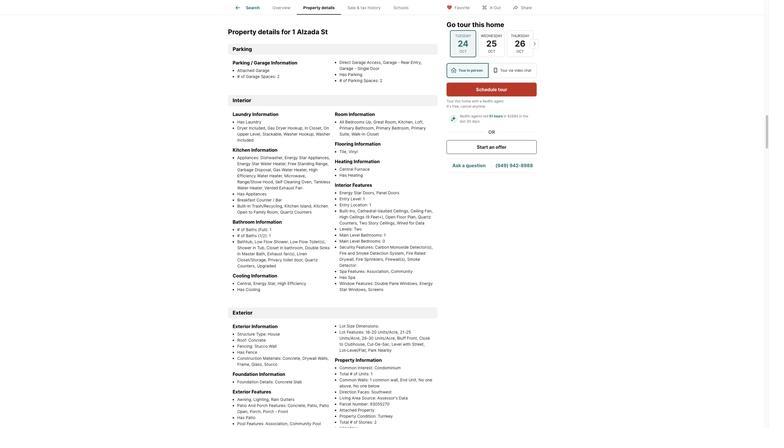Task type: describe. For each thing, give the bounding box(es) containing it.
patio inside has patio pool features: association, community pool
[[246, 416, 256, 420]]

1 vertical spatial foundation
[[237, 380, 259, 385]]

1 inside 1 common wall, end unit, no one above, no one below
[[370, 378, 372, 383]]

spaces: inside direct garage access, garage - rear entry, garage - single door has parking # of parking spaces: 2
[[364, 78, 379, 83]]

features: for spa
[[348, 269, 366, 274]]

in right tours
[[504, 114, 507, 118]]

to inside breakfast counter / bar built-in trash/recycling, kitchen island, kitchen open to family room, quartz counters
[[249, 210, 253, 215]]

security
[[340, 245, 355, 250]]

in inside in the last 30 days
[[519, 114, 522, 118]]

patio inside 'concrete, patio, patio open, porch, porch - front'
[[320, 403, 329, 408]]

included,
[[249, 126, 266, 130]]

star down the appliances:
[[252, 161, 260, 166]]

0 vertical spatial cooling
[[233, 273, 250, 279]]

concrete inside exterior information structure type: house roof: concrete fencing: stucco wall has fence
[[248, 338, 266, 343]]

bathroom
[[233, 219, 255, 225]]

1 pool from the left
[[237, 422, 246, 426]]

information for flooring information tile, vinyl
[[355, 141, 381, 147]]

level:
[[351, 196, 362, 201]]

counters, inside bathroom information # of baths (full): 1 # of baths (1/2): 1 bathtub, low flow shower, low flow toilet(s), shower in tub, closet in bathroom, double sinks in master bath, exhaust fan(s), linen closet/storage, privacy toilet door, quartz counters, upgraded
[[237, 264, 256, 268]]

1 horizontal spatial -
[[355, 66, 356, 71]]

oct for 26
[[517, 49, 524, 54]]

1 up 'location:'
[[363, 196, 365, 201]]

it's free, cancel anytime
[[447, 104, 486, 109]]

has up breakfast
[[237, 192, 245, 196]]

oct for 24
[[460, 49, 467, 54]]

gas inside dishwasher, energy star appliances, energy star water heater, free standing range, garbage disposal, gas water heater, high efficiency water heater, microwave, range/stove hood, self cleaning oven, tankless water heater, vented exhaust fan
[[273, 167, 281, 172]]

# inside property information common interest: condominium total # of units: 1
[[350, 372, 353, 377]]

garbage
[[237, 167, 254, 172]]

1 right (full):
[[270, 227, 272, 232]]

fan,
[[425, 209, 433, 213]]

quartz inside breakfast counter / bar built-in trash/recycling, kitchen island, kitchen open to family room, quartz counters
[[280, 210, 293, 215]]

25 inside wednesday 25 oct
[[487, 39, 497, 49]]

2 entry from the top
[[340, 202, 350, 207]]

energy inside the interior features energy star doors, panel doors entry level: 1 entry location: 1 built-ins, cathedral-vaulted ceilings, ceiling fan, high ceilings (9 feet+), open floor plan, quartz counters, two story ceilings, wired for data levels: two main level bathrooms: 1 main level bedrooms: 0
[[340, 190, 353, 195]]

of inside property information common interest: condominium total # of units: 1
[[354, 372, 358, 377]]

0 vertical spatial porch
[[257, 403, 268, 408]]

next image
[[530, 39, 539, 48]]

common walls:
[[340, 378, 370, 383]]

search
[[246, 5, 260, 10]]

tour in person option
[[447, 63, 489, 78]]

# inside direct garage access, garage - rear entry, garage - single door has parking # of parking spaces: 2
[[340, 78, 342, 83]]

tab list containing search
[[228, 0, 420, 15]]

features: down rain
[[269, 403, 287, 408]]

total inside property information common interest: condominium total # of units: 1
[[340, 372, 349, 377]]

doors,
[[363, 190, 375, 195]]

star inside the interior features energy star doors, panel doors entry level: 1 entry location: 1 built-ins, cathedral-vaulted ceilings, ceiling fan, high ceilings (9 feet+), open floor plan, quartz counters, two story ceilings, wired for data levels: two main level bathrooms: 1 main level bedrooms: 0
[[354, 190, 362, 195]]

or
[[489, 129, 495, 135]]

1 horizontal spatial no
[[419, 378, 424, 383]]

property down parcel
[[340, 414, 356, 419]]

1 common wall, end unit, no one above, no one below
[[340, 378, 433, 389]]

cathedral-
[[358, 209, 378, 213]]

unit,
[[409, 378, 418, 383]]

gas inside laundry information has laundry dryer included, gas dryer hookup, in closet, on upper level, stackable, washer hookup, washer included
[[268, 126, 275, 130]]

room information all bedrooms up, great room, kitchen, loft, primary bathroom, primary bedroom, primary suite, walk-in closet
[[335, 111, 426, 137]]

0 vertical spatial laundry
[[233, 111, 251, 117]]

door
[[370, 66, 380, 71]]

has inside cooling information central, energy star, high efficiency has cooling
[[237, 287, 245, 292]]

1 horizontal spatial windows,
[[400, 281, 419, 286]]

quartz inside the interior features energy star doors, panel doors entry level: 1 entry location: 1 built-ins, cathedral-vaulted ceilings, ceiling fan, high ceilings (9 feet+), open floor plan, quartz counters, two story ceilings, wired for data levels: two main level bathrooms: 1 main level bedrooms: 0
[[418, 215, 431, 219]]

size
[[347, 324, 355, 329]]

vaulted
[[378, 209, 392, 213]]

1 horizontal spatial smoke
[[407, 257, 420, 262]]

x-
[[490, 5, 494, 10]]

exterior for exterior features awning, lighting, rain gutters
[[233, 389, 251, 395]]

interior for interior
[[233, 97, 251, 104]]

window features:
[[340, 281, 375, 286]]

in down shower,
[[280, 245, 283, 250]]

exhaust for information
[[267, 251, 283, 256]]

counter
[[257, 198, 272, 202]]

bathroom information # of baths (full): 1 # of baths (1/2): 1 bathtub, low flow shower, low flow toilet(s), shower in tub, closet in bathroom, double sinks in master bath, exhaust fan(s), linen closet/storage, privacy toilet door, quartz counters, upgraded
[[233, 219, 330, 268]]

1 vertical spatial cooling
[[246, 287, 260, 292]]

exterior information structure type: house roof: concrete fencing: stucco wall has fence
[[233, 324, 280, 355]]

2 common from the top
[[340, 378, 357, 383]]

dimensions:
[[356, 324, 379, 329]]

bedrooms
[[345, 120, 365, 124]]

laundry information has laundry dryer included, gas dryer hookup, in closet, on upper level, stackable, washer hookup, washer included
[[233, 111, 330, 143]]

microwave,
[[284, 173, 306, 178]]

rain
[[271, 397, 279, 402]]

has inside direct garage access, garage - rear entry, garage - single door has parking # of parking spaces: 2
[[340, 72, 347, 77]]

0 vertical spatial this
[[472, 21, 485, 29]]

it's
[[447, 104, 452, 109]]

high inside the interior features energy star doors, panel doors entry level: 1 entry location: 1 built-ins, cathedral-vaulted ceilings, ceiling fan, high ceilings (9 feet+), open floor plan, quartz counters, two story ceilings, wired for data levels: two main level bathrooms: 1 main level bedrooms: 0
[[340, 215, 348, 219]]

1 vertical spatial spa
[[348, 275, 355, 280]]

details for property details
[[322, 5, 335, 10]]

great
[[374, 120, 384, 124]]

open,
[[237, 409, 249, 414]]

wednesday
[[481, 34, 503, 38]]

vented
[[265, 185, 278, 190]]

alzada
[[297, 28, 320, 36]]

0 vertical spatial two
[[359, 221, 367, 226]]

concrete, drywall walls, frame, glass, stucco
[[237, 356, 329, 367]]

st
[[321, 28, 328, 36]]

bluff
[[397, 336, 406, 341]]

information for laundry information has laundry dryer included, gas dryer hookup, in closet, on upper level, stackable, washer hookup, washer included
[[252, 111, 279, 117]]

1 horizontal spatial home
[[486, 21, 504, 29]]

star inside double pane windows, energy star windows, screens
[[340, 287, 347, 292]]

# inside parking / garage information attached garage # of garage spaces: 2
[[237, 74, 240, 79]]

gutters
[[280, 397, 295, 402]]

efficiency inside dishwasher, energy star appliances, energy star water heater, free standing range, garbage disposal, gas water heater, high efficiency water heater, microwave, range/stove hood, self cleaning oven, tankless water heater, vented exhaust fan
[[237, 173, 256, 178]]

2 baths from the top
[[246, 233, 257, 238]]

all
[[340, 120, 344, 124]]

window
[[340, 281, 355, 286]]

1 entry from the top
[[340, 196, 350, 201]]

house
[[268, 332, 280, 337]]

association, inside has patio pool features: association, community pool
[[266, 422, 289, 426]]

toilet
[[283, 258, 293, 262]]

has inside spa features: association, community has spa
[[340, 275, 347, 280]]

dishwasher,
[[261, 155, 284, 160]]

2 low from the left
[[290, 239, 298, 244]]

concrete, for patio and porch features:
[[288, 403, 306, 408]]

pane
[[389, 281, 399, 286]]

patio up open,
[[237, 403, 247, 408]]

water down range/stove
[[237, 185, 249, 190]]

of inside direction faces: southwest living area source: assessor's data parcel number: 93055270 attached property property condition: turnkey total # of stories: 2
[[354, 420, 358, 425]]

exterior for exterior
[[233, 310, 253, 316]]

furnace
[[355, 167, 370, 172]]

closet inside room information all bedrooms up, great room, kitchen, loft, primary bathroom, primary bedroom, primary suite, walk-in closet
[[367, 132, 379, 137]]

de-
[[375, 342, 382, 347]]

0 horizontal spatial no
[[354, 384, 359, 389]]

parcel
[[340, 402, 351, 407]]

information inside parking / garage information attached garage # of garage spaces: 2
[[271, 60, 297, 66]]

heater, up the appliances at the left top of page
[[250, 185, 263, 190]]

1 main from the top
[[340, 233, 349, 238]]

stories:
[[359, 420, 373, 425]]

room, inside breakfast counter / bar built-in trash/recycling, kitchen island, kitchen open to family room, quartz counters
[[267, 210, 279, 215]]

kitchen,
[[398, 120, 414, 124]]

features: for lot
[[347, 330, 365, 335]]

0 vertical spatial -
[[398, 60, 400, 65]]

1 horizontal spatial fire
[[356, 257, 363, 262]]

1 vertical spatial level
[[350, 239, 360, 244]]

dishwasher, energy star appliances, energy star water heater, free standing range, garbage disposal, gas water heater, high efficiency water heater, microwave, range/stove hood, self cleaning oven, tankless water heater, vented exhaust fan
[[237, 155, 330, 190]]

plan,
[[408, 215, 417, 219]]

interior for interior features energy star doors, panel doors entry level: 1 entry location: 1 built-ins, cathedral-vaulted ceilings, ceiling fan, high ceilings (9 feet+), open floor plan, quartz counters, two story ceilings, wired for data levels: two main level bathrooms: 1 main level bedrooms: 0
[[335, 182, 352, 188]]

has inside laundry information has laundry dryer included, gas dryer hookup, in closet, on upper level, stackable, washer hookup, washer included
[[237, 120, 245, 124]]

thursday
[[511, 34, 530, 38]]

question
[[466, 163, 486, 169]]

8988
[[521, 163, 533, 169]]

patio,
[[308, 403, 318, 408]]

fan
[[296, 185, 303, 190]]

flooring
[[335, 141, 354, 147]]

open inside the interior features energy star doors, panel doors entry level: 1 entry location: 1 built-ins, cathedral-vaulted ceilings, ceiling fan, high ceilings (9 feet+), open floor plan, quartz counters, two story ceilings, wired for data levels: two main level bathrooms: 1 main level bedrooms: 0
[[386, 215, 396, 219]]

high inside cooling information central, energy star, high efficiency has cooling
[[278, 281, 286, 286]]

rear
[[401, 60, 410, 65]]

energy inside double pane windows, energy star windows, screens
[[420, 281, 433, 286]]

attached inside direction faces: southwest living area source: assessor's data parcel number: 93055270 attached property property condition: turnkey total # of stories: 2
[[340, 408, 357, 413]]

1 horizontal spatial redfin
[[483, 99, 493, 103]]

water up disposal,
[[261, 161, 272, 166]]

heater, up self
[[270, 173, 283, 178]]

in inside bathroom information # of baths (full): 1 # of baths (1/2): 1 bathtub, low flow shower, low flow toilet(s), shower in tub, closet in bathroom, double sinks in master bath, exhaust fan(s), linen closet/storage, privacy toilet door, quartz counters, upgraded
[[237, 251, 241, 256]]

in inside room information all bedrooms up, great room, kitchen, loft, primary bathroom, primary bedroom, primary suite, walk-in closet
[[362, 132, 366, 137]]

in inside breakfast counter / bar built-in trash/recycling, kitchen island, kitchen open to family room, quartz counters
[[247, 204, 251, 209]]

upgraded
[[257, 264, 276, 268]]

condominium
[[375, 366, 401, 371]]

to inside 16-20 units/acre, 21-25 units/acre, 26-30 units/acre, bluff front, close to clubhouse, cul-de-sac, level with street, lot-level/flat, park nearby
[[340, 342, 344, 347]]

0
[[383, 239, 385, 244]]

days
[[472, 119, 480, 124]]

common inside property information common interest: condominium total # of units: 1
[[340, 366, 357, 371]]

30 inside in the last 30 days
[[467, 119, 471, 124]]

living
[[340, 396, 351, 401]]

efficiency inside cooling information central, energy star, high efficiency has cooling
[[288, 281, 306, 286]]

tour in person
[[459, 68, 483, 73]]

0 horizontal spatial redfin
[[460, 114, 471, 118]]

# inside direction faces: southwest living area source: assessor's data parcel number: 93055270 attached property property condition: turnkey total # of stories: 2
[[350, 420, 353, 425]]

2 main from the top
[[340, 239, 349, 244]]

energy inside cooling information central, energy star, high efficiency has cooling
[[253, 281, 267, 286]]

double inside bathroom information # of baths (full): 1 # of baths (1/2): 1 bathtub, low flow shower, low flow toilet(s), shower in tub, closet in bathroom, double sinks in master bath, exhaust fan(s), linen closet/storage, privacy toilet door, quartz counters, upgraded
[[305, 245, 319, 250]]

free
[[288, 161, 296, 166]]

features: for security
[[356, 245, 374, 250]]

thursday 26 oct
[[511, 34, 530, 54]]

tour for tour this home with a redfin agent.
[[447, 99, 454, 103]]

star,
[[268, 281, 277, 286]]

lot features:
[[340, 330, 366, 335]]

oven,
[[302, 179, 313, 184]]

0 vertical spatial ceilings,
[[393, 209, 410, 213]]

exterior features awning, lighting, rain gutters
[[233, 389, 295, 402]]

0 horizontal spatial this
[[455, 99, 461, 103]]

go tour this home
[[447, 21, 504, 29]]

water down disposal,
[[257, 173, 268, 178]]

3 primary from the left
[[411, 126, 426, 130]]

lot for lot size dimensions:
[[340, 324, 346, 329]]

1 horizontal spatial kitchen
[[285, 204, 299, 209]]

1 vertical spatial one
[[360, 384, 367, 389]]

1 flow from the left
[[264, 239, 273, 244]]

interest:
[[358, 366, 374, 371]]

on
[[324, 126, 329, 130]]

association, inside spa features: association, community has spa
[[367, 269, 390, 274]]

porch inside 'concrete, patio, patio open, porch, porch - front'
[[263, 409, 274, 414]]

information for heating information central furnace has heating
[[354, 159, 380, 164]]

bedroom,
[[392, 126, 410, 130]]

star up standing
[[299, 155, 307, 160]]

double inside double pane windows, energy star windows, screens
[[375, 281, 388, 286]]

1 vertical spatial laundry
[[246, 120, 261, 124]]

1 vertical spatial hookup,
[[299, 132, 315, 137]]

1 washer from the left
[[284, 132, 298, 137]]

up,
[[366, 120, 372, 124]]

drywall
[[303, 356, 317, 361]]

tub,
[[257, 245, 266, 250]]

open inside breakfast counter / bar built-in trash/recycling, kitchen island, kitchen open to family room, quartz counters
[[237, 210, 248, 215]]

1 vertical spatial two
[[354, 227, 362, 232]]

1 horizontal spatial with
[[472, 99, 479, 103]]

of inside direct garage access, garage - rear entry, garage - single door has parking # of parking spaces: 2
[[343, 78, 347, 83]]

cleaning
[[284, 179, 301, 184]]

1 vertical spatial windows,
[[349, 287, 367, 292]]

walls,
[[318, 356, 329, 361]]

1 right (1/2):
[[269, 233, 271, 238]]

0 vertical spatial for
[[282, 28, 291, 36]]

26-
[[362, 336, 369, 341]]

vinyl
[[349, 149, 358, 154]]

x-out
[[490, 5, 501, 10]]

in inside option
[[467, 68, 470, 73]]

1 horizontal spatial one
[[425, 378, 433, 383]]

0 vertical spatial a
[[480, 99, 482, 103]]

property for property details for 1 alzada st
[[228, 28, 257, 36]]

0 vertical spatial level
[[350, 233, 360, 238]]

for inside the interior features energy star doors, panel doors entry level: 1 entry location: 1 built-ins, cathedral-vaulted ceilings, ceiling fan, high ceilings (9 feet+), open floor plan, quartz counters, two story ceilings, wired for data levels: two main level bathrooms: 1 main level bedrooms: 0
[[409, 221, 415, 226]]

1 vertical spatial a
[[462, 163, 465, 169]]

overview tab
[[266, 1, 297, 15]]

has inside has patio pool features: association, community pool
[[237, 416, 245, 420]]

tile,
[[340, 149, 348, 154]]

features for interior
[[353, 182, 372, 188]]

tour via video chat option
[[489, 63, 537, 78]]

and
[[248, 403, 256, 408]]

direction faces: southwest living area source: assessor's data parcel number: 93055270 attached property property condition: turnkey total # of stories: 2
[[340, 390, 408, 425]]

0 horizontal spatial kitchen
[[233, 147, 250, 153]]

heater, down standing
[[294, 167, 308, 172]]

lot-
[[340, 348, 348, 353]]

property up the condition:
[[358, 408, 375, 413]]

an
[[489, 144, 495, 150]]

has inside exterior information structure type: house roof: concrete fencing: stucco wall has fence
[[237, 350, 245, 355]]



Task type: locate. For each thing, give the bounding box(es) containing it.
sinks
[[320, 245, 330, 250]]

information for room information all bedrooms up, great room, kitchen, loft, primary bathroom, primary bedroom, primary suite, walk-in closet
[[349, 111, 375, 117]]

appliances,
[[308, 155, 330, 160]]

front
[[278, 409, 288, 414]]

wired
[[397, 221, 408, 226]]

information for property information common interest: condominium total # of units: 1
[[356, 358, 382, 363]]

has inside heating information central furnace has heating
[[340, 173, 347, 178]]

community
[[391, 269, 413, 274], [290, 422, 312, 426]]

nearby
[[378, 348, 392, 353]]

2 washer from the left
[[316, 132, 330, 137]]

has up upper
[[237, 120, 245, 124]]

0 vertical spatial in
[[305, 126, 308, 130]]

parking inside parking / garage information attached garage # of garage spaces: 2
[[233, 60, 250, 66]]

overview
[[273, 5, 291, 10]]

1 vertical spatial exterior
[[233, 324, 251, 330]]

0 vertical spatial 25
[[487, 39, 497, 49]]

information inside room information all bedrooms up, great room, kitchen, loft, primary bathroom, primary bedroom, primary suite, walk-in closet
[[349, 111, 375, 117]]

in left closet,
[[305, 126, 308, 130]]

stucco down "materials:"
[[264, 362, 278, 367]]

with up anytime
[[472, 99, 479, 103]]

features
[[353, 182, 372, 188], [252, 389, 271, 395]]

1 horizontal spatial tour
[[498, 87, 507, 92]]

closet,
[[309, 126, 323, 130]]

0 horizontal spatial 30
[[369, 336, 374, 341]]

counters, inside the interior features energy star doors, panel doors entry level: 1 entry location: 1 built-ins, cathedral-vaulted ceilings, ceiling fan, high ceilings (9 feet+), open floor plan, quartz counters, two story ceilings, wired for data levels: two main level bathrooms: 1 main level bedrooms: 0
[[340, 221, 358, 226]]

a up anytime
[[480, 99, 482, 103]]

for left alzada
[[282, 28, 291, 36]]

1 horizontal spatial attached
[[340, 408, 357, 413]]

features: down porch, at the bottom of the page
[[247, 422, 264, 426]]

1 vertical spatial 25
[[406, 330, 411, 335]]

feet+),
[[371, 215, 384, 219]]

stucco inside exterior information structure type: house roof: concrete fencing: stucco wall has fence
[[255, 344, 268, 349]]

details for property details for 1 alzada st
[[258, 28, 280, 36]]

1 horizontal spatial to
[[340, 342, 344, 347]]

0 vertical spatial tour
[[457, 21, 471, 29]]

1 total from the top
[[340, 372, 349, 377]]

1 horizontal spatial 25
[[487, 39, 497, 49]]

information for foundation information foundation details: concrete slab
[[259, 372, 285, 377]]

oct for 25
[[488, 49, 496, 54]]

community down patio,
[[290, 422, 312, 426]]

oct inside thursday 26 oct
[[517, 49, 524, 54]]

tour for tour via video chat
[[501, 68, 508, 73]]

features inside exterior features awning, lighting, rain gutters
[[252, 389, 271, 395]]

turnkey
[[378, 414, 393, 419]]

1 vertical spatial redfin
[[460, 114, 471, 118]]

information inside laundry information has laundry dryer included, gas dryer hookup, in closet, on upper level, stackable, washer hookup, washer included
[[252, 111, 279, 117]]

concrete, down gutters on the left of the page
[[288, 403, 306, 408]]

wall,
[[391, 378, 399, 383]]

1 horizontal spatial counters,
[[340, 221, 358, 226]]

counters, up 'levels:'
[[340, 221, 358, 226]]

0 vertical spatial with
[[472, 99, 479, 103]]

features: inside has patio pool features: association, community pool
[[247, 422, 264, 426]]

tour inside option
[[459, 68, 467, 73]]

schools tab
[[387, 1, 415, 15]]

lot left size
[[340, 324, 346, 329]]

condition:
[[357, 414, 377, 419]]

1 up 0
[[384, 233, 386, 238]]

2
[[277, 74, 280, 79], [380, 78, 382, 83], [374, 420, 377, 425]]

windows,
[[400, 281, 419, 286], [349, 287, 367, 292]]

#
[[237, 74, 240, 79], [340, 78, 342, 83], [237, 227, 240, 232], [237, 233, 240, 238], [350, 372, 353, 377], [350, 420, 353, 425]]

efficiency down garbage
[[237, 173, 256, 178]]

location:
[[351, 202, 368, 207]]

details
[[322, 5, 335, 10], [258, 28, 280, 36]]

redfin
[[483, 99, 493, 103], [460, 114, 471, 118]]

main down 'levels:'
[[340, 233, 349, 238]]

0 horizontal spatial washer
[[284, 132, 298, 137]]

0 horizontal spatial fire
[[340, 251, 347, 256]]

information inside cooling information central, energy star, high efficiency has cooling
[[251, 273, 277, 279]]

trash/recycling,
[[252, 204, 283, 209]]

counters, down the closet/storage,
[[237, 264, 256, 268]]

1 horizontal spatial built-
[[340, 209, 350, 213]]

level inside 16-20 units/acre, 21-25 units/acre, 26-30 units/acre, bluff front, close to clubhouse, cul-de-sac, level with street, lot-level/flat, park nearby
[[392, 342, 402, 347]]

story
[[368, 221, 379, 226]]

features: up screens
[[356, 281, 374, 286]]

1 vertical spatial tour
[[498, 87, 507, 92]]

built- inside the interior features energy star doors, panel doors entry level: 1 entry location: 1 built-ins, cathedral-vaulted ceilings, ceiling fan, high ceilings (9 feet+), open floor plan, quartz counters, two story ceilings, wired for data levels: two main level bathrooms: 1 main level bedrooms: 0
[[340, 209, 350, 213]]

property up alzada
[[303, 5, 321, 10]]

1 vertical spatial double
[[375, 281, 388, 286]]

- inside 'concrete, patio, patio open, porch, porch - front'
[[275, 409, 277, 414]]

porch down patio and porch features:
[[263, 409, 274, 414]]

0 vertical spatial efficiency
[[237, 173, 256, 178]]

has down central
[[340, 173, 347, 178]]

laundry up upper
[[233, 111, 251, 117]]

a
[[480, 99, 482, 103], [462, 163, 465, 169]]

interior
[[233, 97, 251, 104], [335, 182, 352, 188]]

2 flow from the left
[[299, 239, 308, 244]]

0 horizontal spatial to
[[249, 210, 253, 215]]

0 vertical spatial closet
[[367, 132, 379, 137]]

2 total from the top
[[340, 420, 349, 425]]

washer
[[284, 132, 298, 137], [316, 132, 330, 137]]

1 low from the left
[[255, 239, 263, 244]]

schedule tour button
[[447, 83, 537, 97]]

entry
[[340, 196, 350, 201], [340, 202, 350, 207]]

1 vertical spatial heating
[[348, 173, 363, 178]]

video
[[514, 68, 523, 73]]

2 oct from the left
[[488, 49, 496, 54]]

exhaust inside bathroom information # of baths (full): 1 # of baths (1/2): 1 bathtub, low flow shower, low flow toilet(s), shower in tub, closet in bathroom, double sinks in master bath, exhaust fan(s), linen closet/storage, privacy toilet door, quartz counters, upgraded
[[267, 251, 283, 256]]

smoke down security features: on the left bottom of the page
[[356, 251, 369, 256]]

1 horizontal spatial spaces:
[[364, 78, 379, 83]]

high down standing
[[309, 167, 318, 172]]

fan(s),
[[284, 251, 296, 256]]

0 vertical spatial to
[[249, 210, 253, 215]]

data
[[416, 221, 425, 226], [399, 396, 408, 401]]

30 inside 16-20 units/acre, 21-25 units/acre, 26-30 units/acre, bluff front, close to clubhouse, cul-de-sac, level with street, lot-level/flat, park nearby
[[369, 336, 374, 341]]

1 exterior from the top
[[233, 310, 253, 316]]

primary
[[340, 126, 354, 130], [376, 126, 391, 130], [411, 126, 426, 130]]

redfin up anytime
[[483, 99, 493, 103]]

total down parcel
[[340, 420, 349, 425]]

main up the security
[[340, 239, 349, 244]]

1 horizontal spatial community
[[391, 269, 413, 274]]

property inside property information common interest: condominium total # of units: 1
[[335, 358, 355, 363]]

1 vertical spatial total
[[340, 420, 349, 425]]

fire up drywall,
[[340, 251, 347, 256]]

30
[[467, 119, 471, 124], [369, 336, 374, 341]]

2 inside direct garage access, garage - rear entry, garage - single door has parking # of parking spaces: 2
[[380, 78, 382, 83]]

1 inside property information common interest: condominium total # of units: 1
[[371, 372, 373, 377]]

1 vertical spatial high
[[340, 215, 348, 219]]

two
[[359, 221, 367, 226], [354, 227, 362, 232]]

1 vertical spatial no
[[354, 384, 359, 389]]

primary down great
[[376, 126, 391, 130]]

features: for window
[[356, 281, 374, 286]]

1 vertical spatial data
[[399, 396, 408, 401]]

0 vertical spatial gas
[[268, 126, 275, 130]]

closet down bathroom,
[[367, 132, 379, 137]]

a right "ask"
[[462, 163, 465, 169]]

awning,
[[237, 397, 252, 402]]

2 horizontal spatial oct
[[517, 49, 524, 54]]

/ inside parking / garage information attached garage # of garage spaces: 2
[[251, 60, 253, 66]]

foundation down frame,
[[233, 372, 258, 377]]

1 horizontal spatial spa
[[348, 275, 355, 280]]

(949)
[[496, 163, 509, 169]]

information inside foundation information foundation details: concrete slab
[[259, 372, 285, 377]]

2 horizontal spatial fire
[[406, 251, 413, 256]]

linen
[[297, 251, 307, 256]]

spa down detector
[[340, 269, 347, 274]]

features: inside spa features: association, community has spa
[[348, 269, 366, 274]]

common up common walls:
[[340, 366, 357, 371]]

association, down the sprinklers,
[[367, 269, 390, 274]]

0 horizontal spatial attached
[[237, 68, 255, 73]]

data inside direction faces: southwest living area source: assessor's data parcel number: 93055270 attached property property condition: turnkey total # of stories: 2
[[399, 396, 408, 401]]

oct inside tuesday 24 oct
[[460, 49, 467, 54]]

2 exterior from the top
[[233, 324, 251, 330]]

list box
[[447, 63, 537, 78]]

2 dryer from the left
[[276, 126, 287, 130]]

bathtub,
[[237, 239, 254, 244]]

1 baths from the top
[[246, 227, 257, 232]]

with inside 16-20 units/acre, 21-25 units/acre, 26-30 units/acre, bluff front, close to clubhouse, cul-de-sac, level with street, lot-level/flat, park nearby
[[403, 342, 411, 347]]

0 vertical spatial heating
[[335, 159, 353, 164]]

1 horizontal spatial primary
[[376, 126, 391, 130]]

kitchen up the appliances:
[[233, 147, 250, 153]]

30 up cul-
[[369, 336, 374, 341]]

16-
[[366, 330, 372, 335]]

home up wednesday
[[486, 21, 504, 29]]

detector(s),
[[410, 245, 433, 250]]

tour inside schedule tour 'button'
[[498, 87, 507, 92]]

high up 'levels:'
[[340, 215, 348, 219]]

sac,
[[382, 342, 391, 347]]

exhaust down cleaning in the left of the page
[[279, 185, 294, 190]]

0 vertical spatial double
[[305, 245, 319, 250]]

community inside has patio pool features: association, community pool
[[290, 422, 312, 426]]

property
[[303, 5, 321, 10], [228, 28, 257, 36], [335, 358, 355, 363], [358, 408, 375, 413], [340, 414, 356, 419]]

2 lot from the top
[[340, 330, 346, 335]]

0 vertical spatial hookup,
[[288, 126, 304, 130]]

community inside spa features: association, community has spa
[[391, 269, 413, 274]]

concrete inside foundation information foundation details: concrete slab
[[275, 380, 293, 385]]

tuesday 24 oct
[[455, 34, 471, 54]]

last
[[460, 119, 466, 124]]

agent.
[[494, 99, 505, 103]]

has appliances
[[237, 192, 267, 196]]

1 horizontal spatial efficiency
[[288, 281, 306, 286]]

property down search link on the top of page
[[228, 28, 257, 36]]

details down the overview tab
[[258, 28, 280, 36]]

tour up agent. at top right
[[498, 87, 507, 92]]

1 horizontal spatial washer
[[316, 132, 330, 137]]

concrete, left drywall
[[283, 356, 301, 361]]

star down "window"
[[340, 287, 347, 292]]

0 horizontal spatial built-
[[237, 204, 248, 209]]

schedule tour
[[476, 87, 507, 92]]

1 vertical spatial efficiency
[[288, 281, 306, 286]]

features for exterior
[[252, 389, 271, 395]]

cooling up central,
[[233, 273, 250, 279]]

spaces:
[[261, 74, 276, 79], [364, 78, 379, 83]]

26
[[515, 39, 526, 49]]

total up common walls:
[[340, 372, 349, 377]]

bar
[[276, 198, 282, 202]]

oct inside wednesday 25 oct
[[488, 49, 496, 54]]

2 pool from the left
[[313, 422, 321, 426]]

one
[[425, 378, 433, 383], [360, 384, 367, 389]]

0 horizontal spatial details
[[258, 28, 280, 36]]

out
[[494, 5, 501, 10]]

0 horizontal spatial counters,
[[237, 264, 256, 268]]

entry,
[[411, 60, 422, 65]]

room
[[335, 111, 348, 117]]

features: down detector
[[348, 269, 366, 274]]

heating down furnace
[[348, 173, 363, 178]]

property down lot-
[[335, 358, 355, 363]]

attached inside parking / garage information attached garage # of garage spaces: 2
[[237, 68, 255, 73]]

low
[[255, 239, 263, 244], [290, 239, 298, 244]]

fence
[[246, 350, 257, 355]]

pool
[[237, 422, 246, 426], [313, 422, 321, 426]]

in left the
[[519, 114, 522, 118]]

baths down bathroom
[[246, 227, 257, 232]]

1 vertical spatial details
[[258, 28, 280, 36]]

20
[[372, 330, 377, 335]]

/ inside breakfast counter / bar built-in trash/recycling, kitchen island, kitchen open to family room, quartz counters
[[273, 198, 275, 202]]

common up above,
[[340, 378, 357, 383]]

1 oct from the left
[[460, 49, 467, 54]]

1 horizontal spatial association,
[[367, 269, 390, 274]]

0 vertical spatial data
[[416, 221, 425, 226]]

information for exterior information structure type: house roof: concrete fencing: stucco wall has fence
[[252, 324, 278, 330]]

1 left alzada
[[292, 28, 296, 36]]

water down free on the left
[[282, 167, 293, 172]]

property details tab
[[297, 1, 341, 15]]

1 up cathedral-
[[369, 202, 371, 207]]

information inside exterior information structure type: house roof: concrete fencing: stucco wall has fence
[[252, 324, 278, 330]]

information inside property information common interest: condominium total # of units: 1
[[356, 358, 382, 363]]

concrete, inside 'concrete, patio, patio open, porch, porch - front'
[[288, 403, 306, 408]]

25
[[487, 39, 497, 49], [406, 330, 411, 335]]

information for cooling information central, energy star, high efficiency has cooling
[[251, 273, 277, 279]]

rated
[[415, 251, 426, 256]]

0 vertical spatial windows,
[[400, 281, 419, 286]]

of inside parking / garage information attached garage # of garage spaces: 2
[[241, 74, 245, 79]]

entry left level:
[[340, 196, 350, 201]]

primary down loft,
[[411, 126, 426, 130]]

0 horizontal spatial interior
[[233, 97, 251, 104]]

with down "bluff"
[[403, 342, 411, 347]]

area
[[352, 396, 361, 401]]

this up wednesday
[[472, 21, 485, 29]]

1 vertical spatial association,
[[266, 422, 289, 426]]

quartz down linen
[[305, 258, 318, 262]]

2 horizontal spatial tour
[[501, 68, 508, 73]]

patio right patio,
[[320, 403, 329, 408]]

gas up stackable,
[[268, 126, 275, 130]]

standing
[[298, 161, 315, 166]]

exhaust for energy
[[279, 185, 294, 190]]

3 oct from the left
[[517, 49, 524, 54]]

0 horizontal spatial primary
[[340, 126, 354, 130]]

lot for lot features:
[[340, 330, 346, 335]]

source:
[[362, 396, 376, 401]]

0 vertical spatial foundation
[[233, 372, 258, 377]]

concrete
[[248, 338, 266, 343], [275, 380, 293, 385]]

main
[[340, 233, 349, 238], [340, 239, 349, 244]]

25 down wednesday
[[487, 39, 497, 49]]

interior inside the interior features energy star doors, panel doors entry level: 1 entry location: 1 built-ins, cathedral-vaulted ceilings, ceiling fan, high ceilings (9 feet+), open floor plan, quartz counters, two story ceilings, wired for data levels: two main level bathrooms: 1 main level bedrooms: 0
[[335, 182, 352, 188]]

redfin up last
[[460, 114, 471, 118]]

tab list
[[228, 0, 420, 15]]

direction
[[340, 390, 357, 395]]

high
[[309, 167, 318, 172], [340, 215, 348, 219], [278, 281, 286, 286]]

information for bathroom information # of baths (full): 1 # of baths (1/2): 1 bathtub, low flow shower, low flow toilet(s), shower in tub, closet in bathroom, double sinks in master bath, exhaust fan(s), linen closet/storage, privacy toilet door, quartz counters, upgraded
[[256, 219, 282, 225]]

25 inside 16-20 units/acre, 21-25 units/acre, 26-30 units/acre, bluff front, close to clubhouse, cul-de-sac, level with street, lot-level/flat, park nearby
[[406, 330, 411, 335]]

in inside laundry information has laundry dryer included, gas dryer hookup, in closet, on upper level, stackable, washer hookup, washer included
[[305, 126, 308, 130]]

quartz
[[280, 210, 293, 215], [418, 215, 431, 219], [305, 258, 318, 262]]

porch,
[[250, 409, 262, 414]]

room, inside room information all bedrooms up, great room, kitchen, loft, primary bathroom, primary bedroom, primary suite, walk-in closet
[[385, 120, 397, 124]]

30 right last
[[467, 119, 471, 124]]

oct down 26
[[517, 49, 524, 54]]

1 vertical spatial to
[[340, 342, 344, 347]]

None button
[[450, 30, 476, 57], [479, 30, 505, 57], [507, 30, 534, 57], [450, 30, 476, 57], [479, 30, 505, 57], [507, 30, 534, 57]]

no down common walls:
[[354, 384, 359, 389]]

1 up 'below'
[[370, 378, 372, 383]]

ceilings, up floor
[[393, 209, 410, 213]]

tour inside 'option'
[[501, 68, 508, 73]]

exterior inside exterior information structure type: house roof: concrete fencing: stucco wall has fence
[[233, 324, 251, 330]]

history
[[368, 5, 381, 10]]

high inside dishwasher, energy star appliances, energy star water heater, free standing range, garbage disposal, gas water heater, high efficiency water heater, microwave, range/stove hood, self cleaning oven, tankless water heater, vented exhaust fan
[[309, 167, 318, 172]]

features: down bedrooms: at left
[[356, 245, 374, 250]]

0 horizontal spatial with
[[403, 342, 411, 347]]

exhaust up privacy on the bottom left of page
[[267, 251, 283, 256]]

0 horizontal spatial spaces:
[[261, 74, 276, 79]]

3 exterior from the top
[[233, 389, 251, 395]]

spaces: inside parking / garage information attached garage # of garage spaces: 2
[[261, 74, 276, 79]]

sale & tax history
[[348, 5, 381, 10]]

1 common from the top
[[340, 366, 357, 371]]

led
[[484, 114, 489, 118]]

cancel
[[461, 104, 472, 109]]

1 vertical spatial entry
[[340, 202, 350, 207]]

stucco inside concrete, drywall walls, frame, glass, stucco
[[264, 362, 278, 367]]

2 horizontal spatial kitchen
[[314, 204, 328, 209]]

in left person
[[467, 68, 470, 73]]

0 horizontal spatial tour
[[457, 21, 471, 29]]

1 vertical spatial porch
[[263, 409, 274, 414]]

0 horizontal spatial low
[[255, 239, 263, 244]]

exterior for exterior information structure type: house roof: concrete fencing: stucco wall has fence
[[233, 324, 251, 330]]

structure
[[237, 332, 255, 337]]

entry left 'location:'
[[340, 202, 350, 207]]

patio down porch, at the bottom of the page
[[246, 416, 256, 420]]

2 horizontal spatial quartz
[[418, 215, 431, 219]]

attached
[[237, 68, 255, 73], [340, 408, 357, 413]]

0 horizontal spatial home
[[462, 99, 471, 103]]

data inside the interior features energy star doors, panel doors entry level: 1 entry location: 1 built-ins, cathedral-vaulted ceilings, ceiling fan, high ceilings (9 feet+), open floor plan, quartz counters, two story ceilings, wired for data levels: two main level bathrooms: 1 main level bedrooms: 0
[[416, 221, 425, 226]]

fire down security features: on the left bottom of the page
[[356, 257, 363, 262]]

0 horizontal spatial community
[[290, 422, 312, 426]]

kitchen right island,
[[314, 204, 328, 209]]

1 horizontal spatial flow
[[299, 239, 308, 244]]

0 vertical spatial concrete
[[248, 338, 266, 343]]

2 horizontal spatial in
[[362, 132, 366, 137]]

data down plan, on the right
[[416, 221, 425, 226]]

bathroom,
[[355, 126, 375, 130]]

level down "bluff"
[[392, 342, 402, 347]]

property for property information common interest: condominium total # of units: 1
[[335, 358, 355, 363]]

-
[[398, 60, 400, 65], [355, 66, 356, 71], [275, 409, 277, 414]]

1 vertical spatial this
[[455, 99, 461, 103]]

information inside heating information central furnace has heating
[[354, 159, 380, 164]]

appliances
[[246, 192, 267, 196]]

0 vertical spatial counters,
[[340, 221, 358, 226]]

2 horizontal spatial primary
[[411, 126, 426, 130]]

pool down patio,
[[313, 422, 321, 426]]

open up bathroom
[[237, 210, 248, 215]]

0 vertical spatial spa
[[340, 269, 347, 274]]

walk-
[[352, 132, 362, 137]]

tour via video chat
[[501, 68, 532, 73]]

association,
[[367, 269, 390, 274], [266, 422, 289, 426]]

2 inside direction faces: southwest living area source: assessor's data parcel number: 93055270 attached property property condition: turnkey total # of stories: 2
[[374, 420, 377, 425]]

efficiency
[[237, 173, 256, 178], [288, 281, 306, 286]]

16-20 units/acre, 21-25 units/acre, 26-30 units/acre, bluff front, close to clubhouse, cul-de-sac, level with street, lot-level/flat, park nearby
[[340, 330, 430, 353]]

lot up clubhouse,
[[340, 330, 346, 335]]

fire left rated
[[406, 251, 413, 256]]

0 vertical spatial concrete,
[[283, 356, 301, 361]]

0 vertical spatial lot
[[340, 324, 346, 329]]

heater, down dishwasher,
[[273, 161, 287, 166]]

star up level:
[[354, 190, 362, 195]]

0 horizontal spatial open
[[237, 210, 248, 215]]

1 vertical spatial gas
[[273, 167, 281, 172]]

1 vertical spatial features
[[252, 389, 271, 395]]

oct
[[460, 49, 467, 54], [488, 49, 496, 54], [517, 49, 524, 54]]

total inside direction faces: southwest living area source: assessor's data parcel number: 93055270 attached property property condition: turnkey total # of stories: 2
[[340, 420, 349, 425]]

one down the "walls:"
[[360, 384, 367, 389]]

offer
[[496, 144, 507, 150]]

closet inside bathroom information # of baths (full): 1 # of baths (1/2): 1 bathtub, low flow shower, low flow toilet(s), shower in tub, closet in bathroom, double sinks in master bath, exhaust fan(s), linen closet/storage, privacy toilet door, quartz counters, upgraded
[[267, 245, 279, 250]]

0 vertical spatial features
[[353, 182, 372, 188]]

counters
[[294, 210, 312, 215]]

1 horizontal spatial pool
[[313, 422, 321, 426]]

open
[[237, 210, 248, 215], [386, 215, 396, 219]]

windows, right pane
[[400, 281, 419, 286]]

sale & tax history tab
[[341, 1, 387, 15]]

1 vertical spatial home
[[462, 99, 471, 103]]

1 vertical spatial interior
[[335, 182, 352, 188]]

direct garage access, garage - rear entry, garage - single door has parking # of parking spaces: 2
[[340, 60, 422, 83]]

1 horizontal spatial room,
[[385, 120, 397, 124]]

exhaust inside dishwasher, energy star appliances, energy star water heater, free standing range, garbage disposal, gas water heater, high efficiency water heater, microwave, range/stove hood, self cleaning oven, tankless water heater, vented exhaust fan
[[279, 185, 294, 190]]

built- inside breakfast counter / bar built-in trash/recycling, kitchen island, kitchen open to family room, quartz counters
[[237, 204, 248, 209]]

oct down 24
[[460, 49, 467, 54]]

2 primary from the left
[[376, 126, 391, 130]]

room, down trash/recycling,
[[267, 210, 279, 215]]

flooring information tile, vinyl
[[335, 141, 381, 154]]

0 horizontal spatial pool
[[237, 422, 246, 426]]

one right unit,
[[425, 378, 433, 383]]

property for property details
[[303, 5, 321, 10]]

1 horizontal spatial double
[[375, 281, 388, 286]]

tour for tour in person
[[459, 68, 467, 73]]

0 horizontal spatial spa
[[340, 269, 347, 274]]

in left 'tub,'
[[253, 245, 256, 250]]

1 lot from the top
[[340, 324, 346, 329]]

this
[[472, 21, 485, 29], [455, 99, 461, 103]]

1 horizontal spatial oct
[[488, 49, 496, 54]]

2 inside parking / garage information attached garage # of garage spaces: 2
[[277, 74, 280, 79]]

1 vertical spatial room,
[[267, 210, 279, 215]]

concrete, for construction materials:
[[283, 356, 301, 361]]

search link
[[235, 4, 260, 11]]

1 primary from the left
[[340, 126, 354, 130]]

1 vertical spatial ceilings,
[[380, 221, 396, 226]]

spa up "window"
[[348, 275, 355, 280]]

oct down wednesday
[[488, 49, 496, 54]]

1 vertical spatial common
[[340, 378, 357, 383]]

cooling down central,
[[246, 287, 260, 292]]

gas up self
[[273, 167, 281, 172]]

parking
[[233, 46, 252, 52], [233, 60, 250, 66], [348, 72, 362, 77], [348, 78, 363, 83]]

property inside tab
[[303, 5, 321, 10]]

type:
[[256, 332, 267, 337]]

built- up ceilings
[[340, 209, 350, 213]]

tour for schedule
[[498, 87, 507, 92]]

exterior inside exterior features awning, lighting, rain gutters
[[233, 389, 251, 395]]

information for kitchen information
[[251, 147, 278, 153]]

1 dryer from the left
[[237, 126, 248, 130]]

built- down breakfast
[[237, 204, 248, 209]]

tour for go
[[457, 21, 471, 29]]

0 horizontal spatial smoke
[[356, 251, 369, 256]]

share button
[[508, 1, 537, 13]]

quartz inside bathroom information # of baths (full): 1 # of baths (1/2): 1 bathtub, low flow shower, low flow toilet(s), shower in tub, closet in bathroom, double sinks in master bath, exhaust fan(s), linen closet/storage, privacy toilet door, quartz counters, upgraded
[[305, 258, 318, 262]]

list box containing tour in person
[[447, 63, 537, 78]]



Task type: vqa. For each thing, say whether or not it's contained in the screenshot.
Closet within the "Bathroom Information # Of Baths (Full): 1 # Of Baths (1/2): 1 Bathtub, Low Flow Shower, Low Flow Toilet(S), Shower In Tub, Closet In Bathroom, Double Sinks In Master Bath, Exhaust Fan(S), Linen Closet/Storage, Privacy Toilet Door, Quartz Counters, Upgraded"
yes



